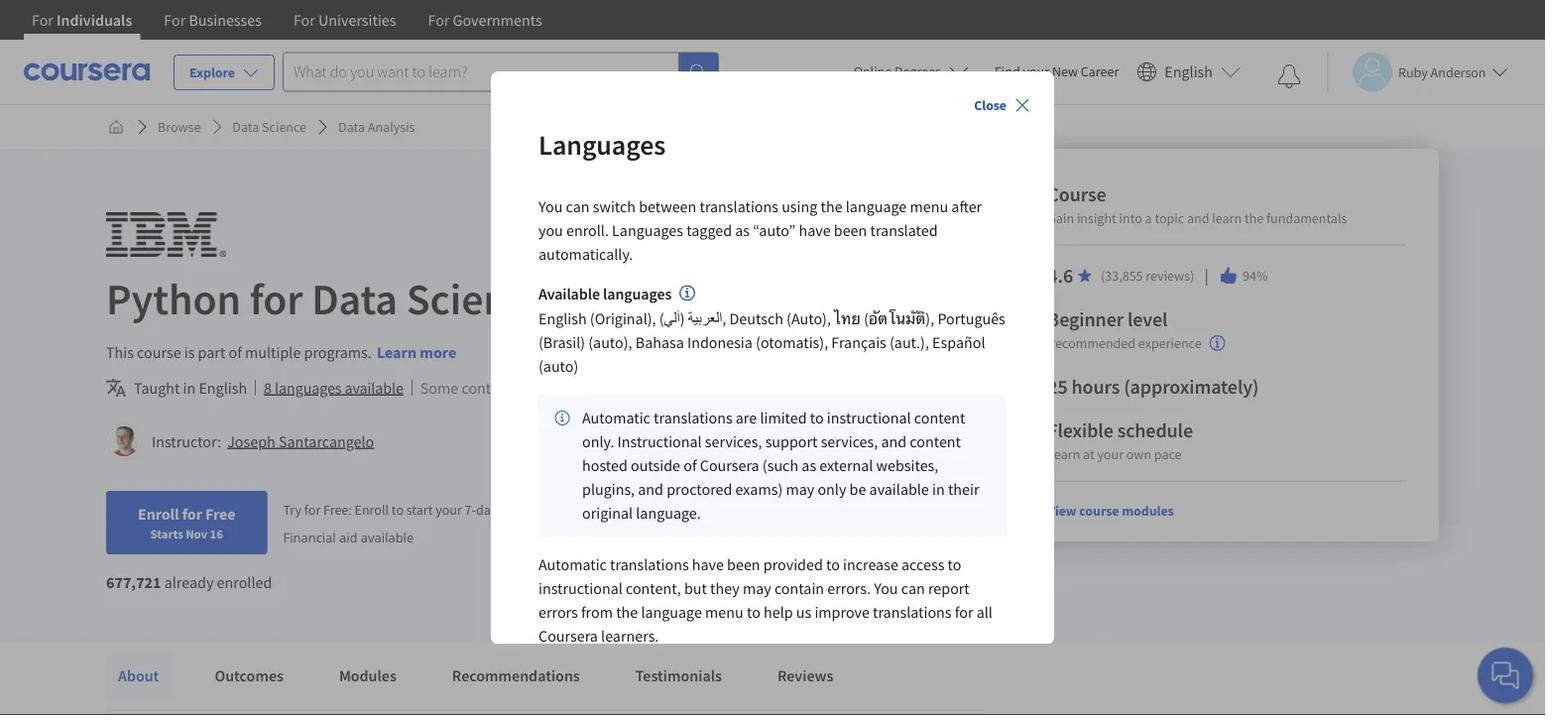 Task type: vqa. For each thing, say whether or not it's contained in the screenshot.
677,721 already enrolled
yes



Task type: describe. For each thing, give the bounding box(es) containing it.
can inside the automatic translations have been provided to increase access to instructional content, but they may contain errors. you can report errors from the language menu to help us improve translations for all coursera learners.
[[901, 579, 925, 599]]

only
[[818, 480, 846, 500]]

have inside the automatic translations have been provided to increase access to instructional content, but they may contain errors. you can report errors from the language menu to help us improve translations for all coursera learners.
[[692, 555, 724, 575]]

instructional inside automatic translations are limited to instructional content only. instructional services, support services, and content hosted outside of coursera (such as external websites, plugins, and proctored exams) may only be available in their original language.
[[827, 408, 911, 428]]

recommendations
[[452, 666, 580, 685]]

modules
[[1122, 502, 1174, 520]]

modules
[[339, 666, 397, 685]]

try for free: enroll to start your 7-day full access free trial financial aid available
[[283, 501, 611, 546]]

the inside the automatic translations have been provided to increase access to instructional content, but they may contain errors. you can report errors from the language menu to help us improve translations for all coursera learners.
[[616, 603, 638, 623]]

0 vertical spatial of
[[229, 342, 242, 362]]

provided
[[764, 555, 823, 575]]

your inside try for free: enroll to start your 7-day full access free trial financial aid available
[[436, 501, 462, 518]]

as inside you can switch between translations using the language menu after you enroll. languages tagged as "auto" have been translated automatically.
[[735, 220, 750, 240]]

browse
[[158, 118, 201, 136]]

view course modules
[[1048, 502, 1174, 520]]

coursera inside automatic translations are limited to instructional content only. instructional services, support services, and content hosted outside of coursera (such as external websites, plugins, and proctored exams) may only be available in their original language.
[[700, 456, 759, 476]]

for inside the automatic translations have been provided to increase access to instructional content, but they may contain errors. you can report errors from the language menu to help us improve translations for all coursera learners.
[[955, 603, 973, 623]]

677,721 already enrolled
[[106, 572, 272, 592]]

pace
[[1154, 445, 1182, 463]]

learn
[[1212, 209, 1242, 227]]

ibm image
[[106, 212, 226, 257]]

instructional inside the automatic translations have been provided to increase access to instructional content, but they may contain errors. you can report errors from the language menu to help us improve translations for all coursera learners.
[[539, 579, 623, 599]]

bahasa
[[636, 333, 684, 353]]

for universities
[[294, 10, 396, 30]]

course
[[1048, 182, 1106, 207]]

hosted
[[582, 456, 628, 476]]

universities
[[318, 10, 396, 30]]

for for enroll
[[182, 504, 202, 524]]

automatically.
[[539, 244, 633, 264]]

banner navigation
[[16, 0, 558, 40]]

course gain insight into a topic and learn the fundamentals
[[1048, 182, 1347, 227]]

to up report
[[948, 555, 962, 575]]

deutsch
[[729, 309, 783, 329]]

beginner level recommended experience
[[1048, 307, 1202, 353]]

your inside 'flexible schedule learn at your own pace'
[[1097, 445, 1124, 463]]

to inside automatic translations are limited to instructional content only. instructional services, support services, and content hosted outside of coursera (such as external websites, plugins, and proctored exams) may only be available in their original language.
[[810, 408, 824, 428]]

français
[[832, 333, 886, 353]]

translated inside you can switch between translations using the language menu after you enroll. languages tagged as "auto" have been translated automatically.
[[870, 220, 938, 240]]

learners.
[[601, 627, 659, 647]]

hours
[[1072, 374, 1120, 399]]

close button
[[966, 87, 1038, 123]]

course for view
[[1079, 502, 1119, 520]]

0 vertical spatial content
[[462, 378, 513, 398]]

translations down report
[[873, 603, 952, 623]]

"auto"
[[753, 220, 796, 240]]

can inside you can switch between translations using the language menu after you enroll. languages tagged as "auto" have been translated automatically.
[[566, 196, 590, 216]]

day
[[476, 501, 497, 518]]

(otomatis),
[[756, 333, 828, 353]]

1 vertical spatial and
[[881, 432, 907, 452]]

joseph
[[227, 431, 275, 451]]

free
[[205, 504, 236, 524]]

2 vertical spatial english
[[199, 378, 247, 398]]

the inside you can switch between translations using the language menu after you enroll. languages tagged as "auto" have been translated automatically.
[[821, 196, 843, 216]]

0 vertical spatial in
[[183, 378, 196, 398]]

94%
[[1243, 267, 1268, 285]]

only.
[[582, 432, 614, 452]]

enrolled
[[217, 572, 272, 592]]

coursera image
[[24, 56, 150, 88]]

they
[[710, 579, 740, 599]]

(auto)
[[539, 357, 579, 377]]

ไทย
[[834, 309, 861, 329]]

errors
[[539, 603, 578, 623]]

for governments
[[428, 10, 542, 30]]

for individuals
[[32, 10, 132, 30]]

7-
[[465, 501, 476, 518]]

&
[[614, 271, 642, 326]]

recommendations link
[[440, 654, 592, 697]]

taught in english
[[134, 378, 247, 398]]

ai
[[569, 271, 606, 326]]

language.
[[636, 504, 701, 524]]

(approximately)
[[1124, 374, 1259, 399]]

as inside automatic translations are limited to instructional content only. instructional services, support services, and content hosted outside of coursera (such as external websites, plugins, and proctored exams) may only be available in their original language.
[[802, 456, 816, 476]]

been inside the automatic translations have been provided to increase access to instructional content, but they may contain errors. you can report errors from the language menu to help us improve translations for all coursera learners.
[[727, 555, 760, 575]]

find
[[995, 62, 1020, 80]]

to left help
[[747, 603, 761, 623]]

menu inside you can switch between translations using the language menu after you enroll. languages tagged as "auto" have been translated automatically.
[[910, 196, 948, 216]]

trial
[[587, 501, 611, 518]]

(original),
[[590, 309, 656, 329]]

you
[[539, 220, 563, 240]]

the inside course gain insight into a topic and learn the fundamentals
[[1245, 209, 1264, 227]]

english button
[[1129, 40, 1249, 104]]

may inside automatic translations are limited to instructional content only. instructional services, support services, and content hosted outside of coursera (such as external websites, plugins, and proctored exams) may only be available in their original language.
[[786, 480, 815, 500]]

1 vertical spatial content
[[914, 408, 966, 428]]

(auto),
[[787, 309, 831, 329]]

flexible
[[1048, 418, 1114, 443]]

learn more button
[[377, 340, 457, 364]]

(such
[[763, 456, 799, 476]]

to inside try for free: enroll to start your 7-day full access free trial financial aid available
[[392, 501, 404, 518]]

16
[[210, 526, 223, 542]]

reviews)
[[1146, 267, 1194, 285]]

websites,
[[876, 456, 939, 476]]

outcomes link
[[203, 654, 295, 697]]

tagged
[[687, 220, 732, 240]]

outside
[[631, 456, 680, 476]]

(auto),
[[588, 333, 632, 353]]

try
[[283, 501, 302, 518]]

enroll.
[[566, 220, 609, 240]]

your inside 'link'
[[1023, 62, 1049, 80]]

automatic for automatic translations have been provided to increase access to instructional content, but they may contain errors. you can report errors from the language menu to help us improve translations for all coursera learners.
[[539, 555, 607, 575]]

some
[[420, 378, 458, 398]]

languages inside you can switch between translations using the language menu after you enroll. languages tagged as "auto" have been translated automatically.
[[612, 220, 683, 240]]

analysis
[[368, 118, 415, 136]]

automatic translations are limited to instructional content only. instructional services, support services, and content hosted outside of coursera (such as external websites, plugins, and proctored exams) may only be available in their original language.
[[582, 408, 979, 524]]

santarcangelo
[[279, 431, 374, 451]]

8 languages available
[[264, 378, 403, 398]]

external
[[820, 456, 873, 476]]

language inside the automatic translations have been provided to increase access to instructional content, but they may contain errors. you can report errors from the language menu to help us improve translations for all coursera learners.
[[641, 603, 702, 623]]

increase
[[843, 555, 898, 575]]

modules link
[[327, 654, 409, 697]]

financial aid available button
[[283, 528, 414, 546]]

4.6
[[1048, 263, 1073, 288]]

have inside you can switch between translations using the language menu after you enroll. languages tagged as "auto" have been translated automatically.
[[799, 220, 831, 240]]

after
[[952, 196, 982, 216]]

fundamentals
[[1267, 209, 1347, 227]]

not
[[548, 378, 570, 398]]

taught
[[134, 378, 180, 398]]

may inside the automatic translations have been provided to increase access to instructional content, but they may contain errors. you can report errors from the language menu to help us improve translations for all coursera learners.
[[743, 579, 771, 599]]

automatic translations have been provided to increase access to instructional content, but they may contain errors. you can report errors from the language menu to help us improve translations for all coursera learners.
[[539, 555, 993, 647]]

experience
[[1139, 335, 1202, 353]]

0 vertical spatial learn
[[377, 342, 417, 362]]

coursera inside the automatic translations have been provided to increase access to instructional content, but they may contain errors. you can report errors from the language menu to help us improve translations for all coursera learners.
[[539, 627, 598, 647]]



Task type: locate. For each thing, give the bounding box(es) containing it.
2 horizontal spatial may
[[786, 480, 815, 500]]

2 vertical spatial your
[[436, 501, 462, 518]]

the up learners.
[[616, 603, 638, 623]]

0 vertical spatial course
[[137, 342, 181, 362]]

0 horizontal spatial in
[[183, 378, 196, 398]]

translations up tagged
[[700, 196, 779, 216]]

reviews link
[[766, 654, 846, 697]]

0 horizontal spatial services,
[[705, 432, 762, 452]]

english
[[1165, 62, 1213, 82], [539, 309, 587, 329], [199, 378, 247, 398]]

access inside the automatic translations have been provided to increase access to instructional content, but they may contain errors. you can report errors from the language menu to help us improve translations for all coursera learners.
[[902, 555, 945, 575]]

0 vertical spatial languages
[[603, 284, 672, 304]]

coursera down errors
[[539, 627, 598, 647]]

enroll inside enroll for free starts nov 16
[[138, 504, 179, 524]]

the
[[821, 196, 843, 216], [1245, 209, 1264, 227], [616, 603, 638, 623]]

0 horizontal spatial translated
[[593, 378, 661, 398]]

1 vertical spatial instructional
[[539, 579, 623, 599]]

and up the websites,
[[881, 432, 907, 452]]

course right view
[[1079, 502, 1119, 520]]

instructional up external
[[827, 408, 911, 428]]

for for universities
[[294, 10, 315, 30]]

0 vertical spatial translated
[[870, 220, 938, 240]]

proctored
[[667, 480, 732, 500]]

8
[[264, 378, 272, 398]]

1 horizontal spatial be
[[850, 480, 866, 500]]

menu left after
[[910, 196, 948, 216]]

course for this
[[137, 342, 181, 362]]

you can switch between translations using the language menu after you enroll. languages tagged as "auto" have been translated automatically.
[[539, 196, 982, 264]]

1 services, from the left
[[705, 432, 762, 452]]

1 vertical spatial available
[[869, 480, 929, 500]]

have up the but
[[692, 555, 724, 575]]

testimonials link
[[624, 654, 734, 697]]

english inside english (original), العربية (آلي), deutsch (auto), ไทย (อัตโนมัติ), português (brasil) (auto), bahasa indonesia (otomatis), français (aut.), español (auto)
[[539, 309, 587, 329]]

level
[[1128, 307, 1168, 332]]

0 horizontal spatial may
[[516, 378, 545, 398]]

python for data science, ai & development
[[106, 271, 902, 326]]

start
[[406, 501, 433, 518]]

1 vertical spatial can
[[901, 579, 925, 599]]

0 vertical spatial and
[[1187, 209, 1210, 227]]

0 horizontal spatial learn
[[377, 342, 417, 362]]

1 horizontal spatial language
[[846, 196, 907, 216]]

1 horizontal spatial enroll
[[355, 501, 389, 518]]

are
[[736, 408, 757, 428]]

menu inside the automatic translations have been provided to increase access to instructional content, but they may contain errors. you can report errors from the language menu to help us improve translations for all coursera learners.
[[705, 603, 744, 623]]

access up report
[[902, 555, 945, 575]]

enroll inside try for free: enroll to start your 7-day full access free trial financial aid available
[[355, 501, 389, 518]]

exams)
[[736, 480, 783, 500]]

been
[[834, 220, 867, 240], [727, 555, 760, 575]]

english for english
[[1165, 62, 1213, 82]]

1 vertical spatial coursera
[[539, 627, 598, 647]]

for left businesses at the top of the page
[[164, 10, 186, 30]]

0 horizontal spatial have
[[692, 555, 724, 575]]

available
[[539, 284, 600, 304]]

course left is
[[137, 342, 181, 362]]

0 vertical spatial as
[[735, 220, 750, 240]]

a
[[1145, 209, 1152, 227]]

chat with us image
[[1490, 660, 1522, 691]]

language right the using
[[846, 196, 907, 216]]

automatic up errors
[[539, 555, 607, 575]]

1 for from the left
[[32, 10, 53, 30]]

1 horizontal spatial your
[[1023, 62, 1049, 80]]

you down increase
[[874, 579, 898, 599]]

learn inside 'flexible schedule learn at your own pace'
[[1048, 445, 1080, 463]]

1 horizontal spatial course
[[1079, 502, 1119, 520]]

for businesses
[[164, 10, 262, 30]]

(aut.),
[[890, 333, 929, 353]]

you
[[539, 196, 563, 216], [874, 579, 898, 599]]

course
[[137, 342, 181, 362], [1079, 502, 1119, 520]]

for for try
[[304, 501, 321, 518]]

(อัตโนมัติ),
[[864, 309, 935, 329]]

been inside you can switch between translations using the language menu after you enroll. languages tagged as "auto" have been translated automatically.
[[834, 220, 867, 240]]

instructional up from
[[539, 579, 623, 599]]

None search field
[[283, 52, 719, 92]]

1 vertical spatial you
[[874, 579, 898, 599]]

available down programs.
[[345, 378, 403, 398]]

for for individuals
[[32, 10, 53, 30]]

languages for available
[[603, 284, 672, 304]]

data left science
[[232, 118, 259, 136]]

0 horizontal spatial menu
[[705, 603, 744, 623]]

1 horizontal spatial learn
[[1048, 445, 1080, 463]]

1 horizontal spatial in
[[932, 480, 945, 500]]

language down content,
[[641, 603, 702, 623]]

0 horizontal spatial enroll
[[138, 504, 179, 524]]

is
[[184, 342, 195, 362]]

1 horizontal spatial as
[[802, 456, 816, 476]]

automatic translations are limited to instructional content only. instructional services, support services, and content hosted outside of coursera (such as external websites, plugins, and proctored exams) may only be available in their original language. element
[[539, 395, 1007, 537]]

2 horizontal spatial the
[[1245, 209, 1264, 227]]

|
[[1202, 265, 1211, 286]]

0 vertical spatial languages
[[539, 128, 666, 162]]

1 horizontal spatial can
[[901, 579, 925, 599]]

may down (such
[[786, 480, 815, 500]]

0 vertical spatial you
[[539, 196, 563, 216]]

0 vertical spatial your
[[1023, 62, 1049, 80]]

0 horizontal spatial as
[[735, 220, 750, 240]]

english for english (original), العربية (آلي), deutsch (auto), ไทย (อัตโนมัติ), português (brasil) (auto), bahasa indonesia (otomatis), français (aut.), español (auto)
[[539, 309, 587, 329]]

of right part on the left
[[229, 342, 242, 362]]

english right 'career'
[[1165, 62, 1213, 82]]

indonesia
[[687, 333, 753, 353]]

1 horizontal spatial you
[[874, 579, 898, 599]]

2 vertical spatial available
[[361, 528, 414, 546]]

1 horizontal spatial menu
[[910, 196, 948, 216]]

find your new career link
[[985, 60, 1129, 84]]

25
[[1048, 374, 1068, 399]]

1 vertical spatial language
[[641, 603, 702, 623]]

services, down are
[[705, 432, 762, 452]]

been up they
[[727, 555, 760, 575]]

data analysis link
[[330, 109, 423, 145]]

(brasil)
[[539, 333, 585, 353]]

1 vertical spatial may
[[786, 480, 815, 500]]

businesses
[[189, 10, 262, 30]]

1 horizontal spatial translated
[[870, 220, 938, 240]]

available inside automatic translations are limited to instructional content only. instructional services, support services, and content hosted outside of coursera (such as external websites, plugins, and proctored exams) may only be available in their original language.
[[869, 480, 929, 500]]

enroll right free:
[[355, 501, 389, 518]]

language inside you can switch between translations using the language menu after you enroll. languages tagged as "auto" have been translated automatically.
[[846, 196, 907, 216]]

for left governments
[[428, 10, 450, 30]]

available inside button
[[345, 378, 403, 398]]

(33,855 reviews) |
[[1101, 265, 1211, 286]]

1 horizontal spatial of
[[684, 456, 697, 476]]

translations inside you can switch between translations using the language menu after you enroll. languages tagged as "auto" have been translated automatically.
[[700, 196, 779, 216]]

recommended
[[1048, 335, 1136, 353]]

report
[[928, 579, 970, 599]]

of inside automatic translations are limited to instructional content only. instructional services, support services, and content hosted outside of coursera (such as external websites, plugins, and proctored exams) may only be available in their original language.
[[684, 456, 697, 476]]

translations
[[700, 196, 779, 216], [654, 408, 733, 428], [610, 555, 689, 575], [873, 603, 952, 623]]

for left universities
[[294, 10, 315, 30]]

to right limited
[[810, 408, 824, 428]]

1 vertical spatial of
[[684, 456, 697, 476]]

0 horizontal spatial course
[[137, 342, 181, 362]]

available down the websites,
[[869, 480, 929, 500]]

available right aid
[[361, 528, 414, 546]]

some content may not be translated
[[420, 378, 661, 398]]

may left not
[[516, 378, 545, 398]]

english inside button
[[1165, 62, 1213, 82]]

0 vertical spatial have
[[799, 220, 831, 240]]

automatic inside automatic translations are limited to instructional content only. instructional services, support services, and content hosted outside of coursera (such as external websites, plugins, and proctored exams) may only be available in their original language.
[[582, 408, 651, 428]]

this
[[106, 342, 134, 362]]

show notifications image
[[1278, 64, 1301, 88]]

access inside try for free: enroll to start your 7-day full access free trial financial aid available
[[521, 501, 559, 518]]

governments
[[453, 10, 542, 30]]

be right not
[[573, 378, 590, 398]]

menu down they
[[705, 603, 744, 623]]

translations inside automatic translations are limited to instructional content only. instructional services, support services, and content hosted outside of coursera (such as external websites, plugins, and proctored exams) may only be available in their original language.
[[654, 408, 733, 428]]

1 horizontal spatial services,
[[821, 432, 878, 452]]

3 for from the left
[[294, 10, 315, 30]]

español
[[932, 333, 985, 353]]

1 vertical spatial translated
[[593, 378, 661, 398]]

access right full
[[521, 501, 559, 518]]

1 vertical spatial languages
[[612, 220, 683, 240]]

for for governments
[[428, 10, 450, 30]]

1 horizontal spatial english
[[539, 309, 587, 329]]

view
[[1048, 502, 1077, 520]]

1 vertical spatial automatic
[[539, 555, 607, 575]]

translated
[[870, 220, 938, 240], [593, 378, 661, 398]]

0 vertical spatial access
[[521, 501, 559, 518]]

your
[[1023, 62, 1049, 80], [1097, 445, 1124, 463], [436, 501, 462, 518]]

you up you
[[539, 196, 563, 216]]

data left the analysis
[[338, 118, 365, 136]]

their
[[948, 480, 979, 500]]

contain
[[775, 579, 824, 599]]

learn left more
[[377, 342, 417, 362]]

1 vertical spatial in
[[932, 480, 945, 500]]

0 vertical spatial be
[[573, 378, 590, 398]]

1 horizontal spatial may
[[743, 579, 771, 599]]

and right topic
[[1187, 209, 1210, 227]]

english down part on the left
[[199, 378, 247, 398]]

may up help
[[743, 579, 771, 599]]

2 vertical spatial may
[[743, 579, 771, 599]]

been right "auto"
[[834, 220, 867, 240]]

automatic for automatic translations are limited to instructional content only. instructional services, support services, and content hosted outside of coursera (such as external websites, plugins, and proctored exams) may only be available in their original language.
[[582, 408, 651, 428]]

languages up switch
[[539, 128, 666, 162]]

0 vertical spatial english
[[1165, 62, 1213, 82]]

can left report
[[901, 579, 925, 599]]

development
[[651, 271, 902, 326]]

for left all
[[955, 603, 973, 623]]

2 services, from the left
[[821, 432, 878, 452]]

as
[[735, 220, 750, 240], [802, 456, 816, 476]]

for left the individuals
[[32, 10, 53, 30]]

the right the learn
[[1245, 209, 1264, 227]]

0 horizontal spatial of
[[229, 342, 242, 362]]

and down outside
[[638, 480, 664, 500]]

instructional
[[618, 432, 702, 452]]

your left 7-
[[436, 501, 462, 518]]

for
[[250, 271, 303, 326], [304, 501, 321, 518], [182, 504, 202, 524], [955, 603, 973, 623]]

4 for from the left
[[428, 10, 450, 30]]

languages for 8
[[275, 378, 342, 398]]

0 horizontal spatial can
[[566, 196, 590, 216]]

between
[[639, 196, 697, 216]]

gain
[[1048, 209, 1074, 227]]

languages dialog
[[491, 72, 1054, 648]]

content
[[462, 378, 513, 398], [914, 408, 966, 428], [910, 432, 961, 452]]

for up nov
[[182, 504, 202, 524]]

0 horizontal spatial your
[[436, 501, 462, 518]]

starts
[[150, 526, 183, 542]]

english up (brasil)
[[539, 309, 587, 329]]

translations up content,
[[610, 555, 689, 575]]

languages
[[539, 128, 666, 162], [612, 220, 683, 240]]

joseph santarcangelo image
[[109, 427, 139, 456]]

1 vertical spatial languages
[[275, 378, 342, 398]]

languages right the 8 on the left of the page
[[275, 378, 342, 398]]

instructor:
[[152, 431, 221, 451]]

to up errors.
[[826, 555, 840, 575]]

services, up external
[[821, 432, 878, 452]]

2 for from the left
[[164, 10, 186, 30]]

data for data science
[[232, 118, 259, 136]]

as right (such
[[802, 456, 816, 476]]

0 vertical spatial may
[[516, 378, 545, 398]]

languages up (original),
[[603, 284, 672, 304]]

languages down between
[[612, 220, 683, 240]]

0 horizontal spatial access
[[521, 501, 559, 518]]

in inside automatic translations are limited to instructional content only. instructional services, support services, and content hosted outside of coursera (such as external websites, plugins, and proctored exams) may only be available in their original language.
[[932, 480, 945, 500]]

for for python
[[250, 271, 303, 326]]

2 horizontal spatial your
[[1097, 445, 1124, 463]]

content,
[[626, 579, 681, 599]]

in right "taught"
[[183, 378, 196, 398]]

can up the enroll.
[[566, 196, 590, 216]]

for up multiple on the left of the page
[[250, 271, 303, 326]]

your right find
[[1023, 62, 1049, 80]]

0 horizontal spatial the
[[616, 603, 638, 623]]

have down the using
[[799, 220, 831, 240]]

coursera up exams)
[[700, 456, 759, 476]]

be inside automatic translations are limited to instructional content only. instructional services, support services, and content hosted outside of coursera (such as external websites, plugins, and proctored exams) may only be available in their original language.
[[850, 480, 866, 500]]

you inside you can switch between translations using the language menu after you enroll. languages tagged as "auto" have been translated automatically.
[[539, 196, 563, 216]]

1 horizontal spatial and
[[881, 432, 907, 452]]

own
[[1127, 445, 1152, 463]]

data science link
[[225, 109, 314, 145]]

0 vertical spatial instructional
[[827, 408, 911, 428]]

0 horizontal spatial you
[[539, 196, 563, 216]]

in
[[183, 378, 196, 398], [932, 480, 945, 500]]

1 vertical spatial your
[[1097, 445, 1124, 463]]

0 vertical spatial can
[[566, 196, 590, 216]]

help
[[764, 603, 793, 623]]

1 vertical spatial have
[[692, 555, 724, 575]]

languages inside button
[[275, 378, 342, 398]]

data for data analysis
[[338, 118, 365, 136]]

language
[[846, 196, 907, 216], [641, 603, 702, 623]]

0 vertical spatial automatic
[[582, 408, 651, 428]]

1 vertical spatial been
[[727, 555, 760, 575]]

menu
[[910, 196, 948, 216], [705, 603, 744, 623]]

1 vertical spatial learn
[[1048, 445, 1080, 463]]

8 languages available button
[[264, 376, 403, 400]]

translated up '(อัตโนมัติ),'
[[870, 220, 938, 240]]

in left their
[[932, 480, 945, 500]]

1 vertical spatial as
[[802, 456, 816, 476]]

more information on translated content image
[[680, 285, 696, 301]]

languages inside dialog
[[603, 284, 672, 304]]

for right the try
[[304, 501, 321, 518]]

instructor: joseph santarcangelo
[[152, 431, 374, 451]]

for inside try for free: enroll to start your 7-day full access free trial financial aid available
[[304, 501, 321, 518]]

available inside try for free: enroll to start your 7-day full access free trial financial aid available
[[361, 528, 414, 546]]

automatic inside the automatic translations have been provided to increase access to instructional content, but they may contain errors. you can report errors from the language menu to help us improve translations for all coursera learners.
[[539, 555, 607, 575]]

you inside the automatic translations have been provided to increase access to instructional content, but they may contain errors. you can report errors from the language menu to help us improve translations for all coursera learners.
[[874, 579, 898, 599]]

your right at on the right bottom of the page
[[1097, 445, 1124, 463]]

automatic up only.
[[582, 408, 651, 428]]

translated down (auto),
[[593, 378, 661, 398]]

about
[[118, 666, 159, 685]]

data science
[[232, 118, 307, 136]]

0 horizontal spatial and
[[638, 480, 664, 500]]

2 horizontal spatial english
[[1165, 62, 1213, 82]]

0 vertical spatial available
[[345, 378, 403, 398]]

1 vertical spatial menu
[[705, 603, 744, 623]]

using
[[782, 196, 818, 216]]

of up proctored
[[684, 456, 697, 476]]

for inside enroll for free starts nov 16
[[182, 504, 202, 524]]

0 vertical spatial been
[[834, 220, 867, 240]]

1 vertical spatial course
[[1079, 502, 1119, 520]]

beginner
[[1048, 307, 1124, 332]]

0 vertical spatial language
[[846, 196, 907, 216]]

learn left at on the right bottom of the page
[[1048, 445, 1080, 463]]

0 horizontal spatial been
[[727, 555, 760, 575]]

for for businesses
[[164, 10, 186, 30]]

2 vertical spatial content
[[910, 432, 961, 452]]

and inside course gain insight into a topic and learn the fundamentals
[[1187, 209, 1210, 227]]

individuals
[[57, 10, 132, 30]]

as left "auto"
[[735, 220, 750, 240]]

limited
[[760, 408, 807, 428]]

the right the using
[[821, 196, 843, 216]]

العربية
[[688, 309, 722, 329]]

part
[[198, 342, 225, 362]]

0 horizontal spatial be
[[573, 378, 590, 398]]

learn
[[377, 342, 417, 362], [1048, 445, 1080, 463]]

1 horizontal spatial coursera
[[700, 456, 759, 476]]

data up programs.
[[312, 271, 398, 326]]

to left start
[[392, 501, 404, 518]]

home image
[[108, 119, 124, 135]]

0 horizontal spatial english
[[199, 378, 247, 398]]

(آلي),
[[659, 309, 726, 329]]

1 vertical spatial access
[[902, 555, 945, 575]]

be right only
[[850, 480, 866, 500]]

0 horizontal spatial coursera
[[539, 627, 598, 647]]

all
[[977, 603, 993, 623]]

1 horizontal spatial the
[[821, 196, 843, 216]]

0 horizontal spatial language
[[641, 603, 702, 623]]

1 vertical spatial be
[[850, 480, 866, 500]]

2 horizontal spatial and
[[1187, 209, 1210, 227]]

more
[[420, 342, 457, 362]]

insight
[[1077, 209, 1117, 227]]

enroll up starts at left
[[138, 504, 179, 524]]

1 vertical spatial english
[[539, 309, 587, 329]]

1 horizontal spatial have
[[799, 220, 831, 240]]

2 vertical spatial and
[[638, 480, 664, 500]]

translations up instructional
[[654, 408, 733, 428]]

0 horizontal spatial languages
[[275, 378, 342, 398]]

from
[[581, 603, 613, 623]]

português
[[938, 309, 1006, 329]]

1 horizontal spatial access
[[902, 555, 945, 575]]

available
[[345, 378, 403, 398], [869, 480, 929, 500], [361, 528, 414, 546]]



